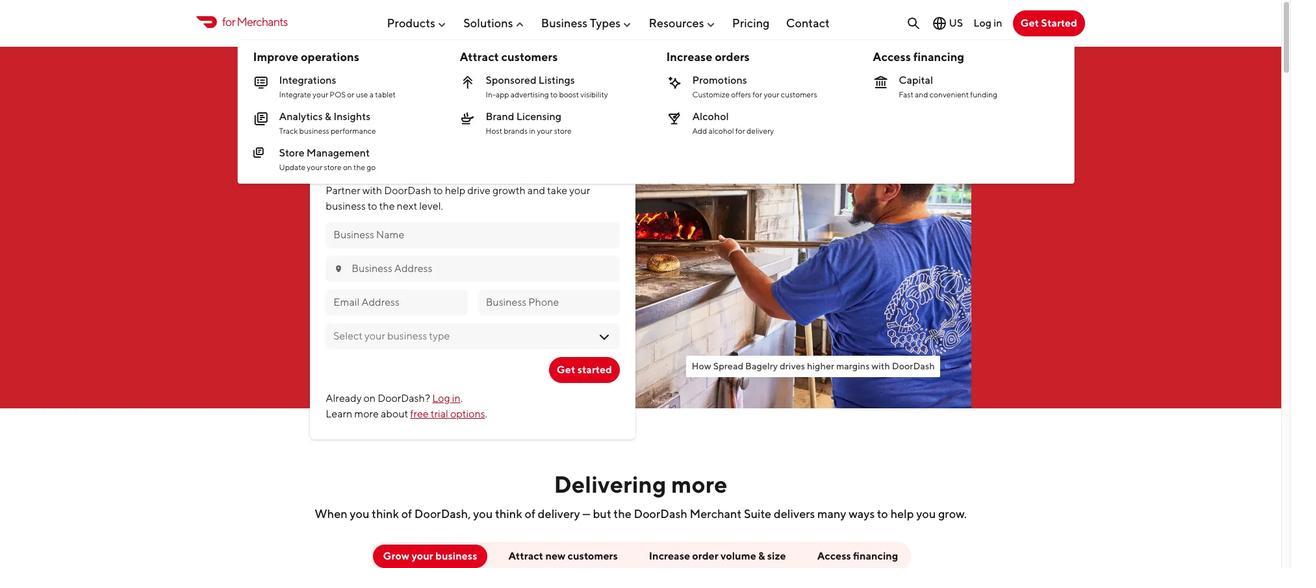 Task type: vqa. For each thing, say whether or not it's contained in the screenshot.
the to offer delivery from your own app or site by tapping into DoorDash's network of Dashers. Finally, streamline operations with
no



Task type: describe. For each thing, give the bounding box(es) containing it.
but
[[593, 508, 612, 521]]

update
[[279, 163, 306, 172]]

how spread bagelry drives higher margins with doordash link
[[687, 356, 940, 377]]

types
[[590, 16, 621, 30]]

doordash inside unlock more profits with doordash
[[369, 88, 490, 119]]

how spread bagelry drives higher margins with doordash
[[692, 361, 935, 372]]

get started
[[557, 364, 612, 376]]

log in
[[974, 17, 1003, 29]]

increase orders
[[667, 50, 750, 64]]

contact link
[[786, 11, 830, 35]]

your inside 'promotions customize offers for your customers'
[[764, 90, 780, 99]]

your inside store management update your store on the go
[[307, 163, 323, 172]]

contact
[[786, 16, 830, 30]]

attract new customers button
[[498, 545, 629, 569]]

many
[[818, 508, 847, 521]]

options
[[450, 408, 485, 420]]

for merchants link
[[196, 13, 288, 31]]

doordash inside partner with doordash to help drive growth and take your business to the next level.
[[384, 184, 432, 197]]

solutions
[[464, 16, 513, 30]]

business inside partner with doordash to help drive growth and take your business to the next level.
[[326, 200, 366, 212]]

business inside grow your business button
[[436, 550, 477, 563]]

resources link
[[649, 11, 716, 35]]

sponsored listings in-app advertising to boost visibility
[[486, 74, 608, 99]]

to up the level.
[[434, 184, 443, 197]]

delivery inside alcohol add alcohol for delivery
[[747, 126, 774, 136]]

0 horizontal spatial log in link
[[432, 392, 461, 405]]

integrate
[[279, 90, 311, 99]]

log inside already on doordash? log in . learn more about free trial options .
[[432, 392, 450, 405]]

trial
[[431, 408, 448, 420]]

the inside partner with doordash to help drive growth and take your business to the next level.
[[379, 200, 395, 212]]

tablet
[[375, 90, 396, 99]]

access financing inside button
[[818, 550, 899, 563]]

grow
[[383, 550, 410, 563]]

commissions
[[351, 158, 436, 175]]

increase for increase order volume & size
[[649, 550, 690, 563]]

already on doordash? log in . learn more about free trial options .
[[326, 392, 488, 420]]

attract for attract customers
[[460, 50, 499, 64]]

globe line image
[[932, 16, 948, 31]]

up
[[461, 158, 478, 175]]

access inside button
[[818, 550, 851, 563]]

Business Phone text field
[[486, 296, 612, 310]]

attract for attract new customers
[[509, 550, 544, 563]]

on inside already on doordash? log in . learn more about free trial options .
[[364, 392, 376, 405]]

pos
[[330, 90, 346, 99]]

1 of from the left
[[402, 508, 412, 521]]

1 you from the left
[[350, 508, 370, 521]]

visibility
[[581, 90, 608, 99]]

integrations integrate your pos or use a tablet
[[279, 74, 396, 99]]

order
[[693, 550, 719, 563]]

funding
[[971, 90, 998, 99]]

brand
[[486, 111, 515, 123]]

access financing button
[[807, 545, 909, 569]]

2 of from the left
[[525, 508, 536, 521]]

spread
[[714, 361, 744, 372]]

free
[[410, 408, 429, 420]]

the inside store management update your store on the go
[[354, 163, 365, 172]]

sponsored
[[486, 74, 537, 86]]

unlock
[[310, 58, 396, 89]]

use
[[356, 90, 368, 99]]

merchants
[[237, 15, 288, 29]]

store management update your store on the go
[[279, 147, 376, 172]]

help inside partner with doordash to help drive growth and take your business to the next level.
[[445, 184, 466, 197]]

spread bagelry image
[[579, 58, 972, 409]]

boost
[[559, 90, 579, 99]]

tab list containing grow your business
[[243, 543, 1039, 569]]

& inside analytics & insights track business performance
[[325, 111, 332, 123]]

promotions
[[693, 74, 747, 86]]

track
[[279, 126, 298, 136]]

2 think from the left
[[495, 508, 523, 521]]

1 horizontal spatial financing
[[914, 50, 965, 64]]

store inside brand licensing host brands in your store
[[554, 126, 572, 136]]

margins
[[837, 361, 870, 372]]

delivering more
[[554, 470, 728, 498]]

resources
[[649, 16, 704, 30]]

business inside analytics & insights track business performance
[[299, 126, 329, 136]]

about
[[381, 408, 408, 420]]

products
[[387, 16, 435, 30]]

cooking line image
[[460, 111, 476, 127]]

fast
[[899, 90, 914, 99]]

0 vertical spatial log
[[974, 17, 992, 29]]

learn
[[326, 408, 353, 420]]

increase order volume & size
[[649, 550, 786, 563]]

listings
[[539, 74, 575, 86]]

to left "next"
[[368, 200, 377, 212]]

add
[[693, 126, 707, 136]]

0% commissions for up to 30 days
[[326, 158, 550, 175]]

on inside store management update your store on the go
[[343, 163, 352, 172]]

integrations
[[279, 74, 336, 86]]

growth
[[493, 184, 526, 197]]

customize
[[693, 90, 730, 99]]

get for get started
[[1021, 17, 1040, 29]]

volume
[[721, 550, 757, 563]]

pricing
[[733, 16, 770, 30]]

convenient
[[930, 90, 969, 99]]

menu edit line image
[[253, 148, 269, 163]]

partner
[[326, 184, 361, 197]]

customers inside button
[[568, 550, 618, 563]]

improve operations
[[253, 50, 359, 64]]

or
[[347, 90, 355, 99]]

2 you from the left
[[473, 508, 493, 521]]

promotions customize offers for your customers
[[693, 74, 818, 99]]

app
[[496, 90, 509, 99]]

business types link
[[541, 11, 633, 35]]

1 think from the left
[[372, 508, 399, 521]]

higher
[[807, 361, 835, 372]]



Task type: locate. For each thing, give the bounding box(es) containing it.
in-
[[486, 90, 496, 99]]

increase order volume & size button
[[639, 545, 797, 569]]

0 vertical spatial customers
[[502, 50, 558, 64]]

0 horizontal spatial access
[[818, 550, 851, 563]]

attract up arrow double up image
[[460, 50, 499, 64]]

log
[[974, 17, 992, 29], [432, 392, 450, 405]]

your right the take on the top
[[570, 184, 590, 197]]

you left grow.
[[917, 508, 936, 521]]

store down management
[[324, 163, 342, 172]]

2 vertical spatial customers
[[568, 550, 618, 563]]

for inside 'promotions customize offers for your customers'
[[753, 90, 763, 99]]

0 horizontal spatial help
[[445, 184, 466, 197]]

access down the many on the bottom
[[818, 550, 851, 563]]

1 horizontal spatial access
[[873, 50, 911, 64]]

your left 0%
[[307, 163, 323, 172]]

and inside 'capital fast and convenient funding'
[[915, 90, 929, 99]]

2 vertical spatial more
[[672, 470, 728, 498]]

& left insights
[[325, 111, 332, 123]]

more down products link
[[402, 58, 464, 89]]

Business Address text field
[[352, 262, 612, 276]]

1 horizontal spatial the
[[379, 200, 395, 212]]

device pos line image
[[253, 75, 269, 90]]

financing down ways
[[854, 550, 899, 563]]

pricing link
[[733, 11, 770, 35]]

in down licensing
[[529, 126, 536, 136]]

1 horizontal spatial help
[[891, 508, 914, 521]]

1 vertical spatial customers
[[781, 90, 818, 99]]

more inside unlock more profits with doordash
[[402, 58, 464, 89]]

0 vertical spatial financing
[[914, 50, 965, 64]]

1 vertical spatial &
[[759, 550, 766, 563]]

customers inside 'promotions customize offers for your customers'
[[781, 90, 818, 99]]

you
[[350, 508, 370, 521], [473, 508, 493, 521], [917, 508, 936, 521]]

1 horizontal spatial attract
[[509, 550, 544, 563]]

get inside get started button
[[1021, 17, 1040, 29]]

log right us
[[974, 17, 992, 29]]

increase up promo line 'image' at top
[[667, 50, 713, 64]]

for inside alcohol add alcohol for delivery
[[736, 126, 746, 136]]

and inside partner with doordash to help drive growth and take your business to the next level.
[[528, 184, 545, 197]]

more for delivering
[[672, 470, 728, 498]]

0 horizontal spatial delivery
[[538, 508, 580, 521]]

how
[[692, 361, 712, 372]]

level.
[[419, 200, 443, 212]]

business down analytics
[[299, 126, 329, 136]]

2 horizontal spatial customers
[[781, 90, 818, 99]]

the left "next"
[[379, 200, 395, 212]]

capital fast and convenient funding
[[899, 74, 998, 99]]

business
[[299, 126, 329, 136], [326, 200, 366, 212], [436, 550, 477, 563]]

to down listings
[[551, 90, 558, 99]]

0 horizontal spatial more
[[355, 408, 379, 420]]

access financing up capital
[[873, 50, 965, 64]]

in right us
[[994, 17, 1003, 29]]

store down licensing
[[554, 126, 572, 136]]

tab list
[[243, 543, 1039, 569]]

2 vertical spatial in
[[452, 392, 461, 405]]

advertising
[[511, 90, 549, 99]]

solutions link
[[464, 11, 525, 35]]

on down management
[[343, 163, 352, 172]]

ways
[[849, 508, 875, 521]]

in inside already on doordash? log in . learn more about free trial options .
[[452, 392, 461, 405]]

you right the doordash,
[[473, 508, 493, 521]]

unlock more profits with doordash
[[310, 58, 550, 119]]

1 horizontal spatial .
[[485, 408, 488, 420]]

& left size
[[759, 550, 766, 563]]

0 vertical spatial help
[[445, 184, 466, 197]]

2 horizontal spatial more
[[672, 470, 728, 498]]

management
[[307, 147, 370, 159]]

1 vertical spatial attract
[[509, 550, 544, 563]]

on
[[343, 163, 352, 172], [364, 392, 376, 405]]

2 horizontal spatial the
[[614, 508, 632, 521]]

attract customers
[[460, 50, 558, 64]]

1 vertical spatial financing
[[854, 550, 899, 563]]

access financing down ways
[[818, 550, 899, 563]]

your down licensing
[[537, 126, 553, 136]]

1 horizontal spatial and
[[915, 90, 929, 99]]

licensing
[[517, 111, 562, 123]]

0 vertical spatial attract
[[460, 50, 499, 64]]

alcohol
[[709, 126, 734, 136]]

new
[[546, 550, 566, 563]]

0 horizontal spatial think
[[372, 508, 399, 521]]

for left up
[[439, 158, 458, 175]]

store
[[279, 147, 305, 159]]

0 vertical spatial the
[[354, 163, 365, 172]]

promo line image
[[667, 75, 682, 90]]

2 vertical spatial business
[[436, 550, 477, 563]]

financing
[[914, 50, 965, 64], [854, 550, 899, 563]]

the
[[354, 163, 365, 172], [379, 200, 395, 212], [614, 508, 632, 521]]

on right already
[[364, 392, 376, 405]]

0 vertical spatial access
[[873, 50, 911, 64]]

your inside partner with doordash to help drive growth and take your business to the next level.
[[570, 184, 590, 197]]

1 horizontal spatial in
[[529, 126, 536, 136]]

your inside button
[[412, 550, 433, 563]]

0 vertical spatial &
[[325, 111, 332, 123]]

help left drive
[[445, 184, 466, 197]]

go
[[367, 163, 376, 172]]

1 horizontal spatial delivery
[[747, 126, 774, 136]]

0 horizontal spatial and
[[528, 184, 545, 197]]

alcohol
[[693, 111, 729, 123]]

customers up sponsored
[[502, 50, 558, 64]]

1 vertical spatial on
[[364, 392, 376, 405]]

when
[[315, 508, 348, 521]]

started
[[578, 364, 612, 376]]

1 vertical spatial more
[[355, 408, 379, 420]]

for right offers
[[753, 90, 763, 99]]

0 horizontal spatial the
[[354, 163, 365, 172]]

with
[[310, 88, 364, 119], [363, 184, 382, 197], [872, 361, 891, 372]]

0 horizontal spatial financing
[[854, 550, 899, 563]]

0 vertical spatial on
[[343, 163, 352, 172]]

1 vertical spatial the
[[379, 200, 395, 212]]

get for get started
[[557, 364, 576, 376]]

customers right new
[[568, 550, 618, 563]]

1 horizontal spatial get
[[1021, 17, 1040, 29]]

in for already on doordash? log in . learn more about free trial options .
[[452, 392, 461, 405]]

a
[[370, 90, 374, 99]]

0 vertical spatial log in link
[[974, 17, 1003, 29]]

30
[[498, 158, 516, 175]]

Business Name text field
[[334, 228, 612, 242]]

improve
[[253, 50, 299, 64]]

with inside partner with doordash to help drive growth and take your business to the next level.
[[363, 184, 382, 197]]

business types
[[541, 16, 621, 30]]

0 vertical spatial access financing
[[873, 50, 965, 64]]

suite
[[744, 508, 772, 521]]

the right the but
[[614, 508, 632, 521]]

2 horizontal spatial you
[[917, 508, 936, 521]]

& inside button
[[759, 550, 766, 563]]

2 vertical spatial with
[[872, 361, 891, 372]]

your right grow
[[412, 550, 433, 563]]

0 horizontal spatial log
[[432, 392, 450, 405]]

1 horizontal spatial of
[[525, 508, 536, 521]]

with inside unlock more profits with doordash
[[310, 88, 364, 119]]

increase
[[667, 50, 713, 64], [649, 550, 690, 563]]

more inside already on doordash? log in . learn more about free trial options .
[[355, 408, 379, 420]]

1 horizontal spatial more
[[402, 58, 464, 89]]

the left go
[[354, 163, 365, 172]]

to right up
[[481, 158, 495, 175]]

increase inside button
[[649, 550, 690, 563]]

1 vertical spatial get
[[557, 364, 576, 376]]

1 vertical spatial with
[[363, 184, 382, 197]]

0 vertical spatial store
[[554, 126, 572, 136]]

1 vertical spatial and
[[528, 184, 545, 197]]

attract
[[460, 50, 499, 64], [509, 550, 544, 563]]

of up attract new customers
[[525, 508, 536, 521]]

customers right offers
[[781, 90, 818, 99]]

1 vertical spatial log
[[432, 392, 450, 405]]

financing inside access financing button
[[854, 550, 899, 563]]

1 horizontal spatial you
[[473, 508, 493, 521]]

1 vertical spatial in
[[529, 126, 536, 136]]

1 vertical spatial delivery
[[538, 508, 580, 521]]

business down the doordash,
[[436, 550, 477, 563]]

to right ways
[[878, 508, 889, 521]]

1 horizontal spatial log
[[974, 17, 992, 29]]

0 horizontal spatial of
[[402, 508, 412, 521]]

your left "pos"
[[313, 90, 328, 99]]

0 vertical spatial delivery
[[747, 126, 774, 136]]

for left merchants at the top left of the page
[[222, 15, 235, 29]]

brand licensing host brands in your store
[[486, 111, 572, 136]]

already
[[326, 392, 362, 405]]

and left the take on the top
[[528, 184, 545, 197]]

. right trial
[[485, 408, 488, 420]]

0 horizontal spatial on
[[343, 163, 352, 172]]

1 vertical spatial increase
[[649, 550, 690, 563]]

access
[[873, 50, 911, 64], [818, 550, 851, 563]]

0 horizontal spatial in
[[452, 392, 461, 405]]

1 horizontal spatial think
[[495, 508, 523, 521]]

access financing
[[873, 50, 965, 64], [818, 550, 899, 563]]

attract left new
[[509, 550, 544, 563]]

1 vertical spatial .
[[485, 408, 488, 420]]

of left the doordash,
[[402, 508, 412, 521]]

1 horizontal spatial store
[[554, 126, 572, 136]]

get started button
[[1013, 10, 1086, 36]]

store inside store management update your store on the go
[[324, 163, 342, 172]]

0 vertical spatial and
[[915, 90, 929, 99]]

delivering
[[554, 470, 667, 498]]

and
[[915, 90, 929, 99], [528, 184, 545, 197]]

increase left order
[[649, 550, 690, 563]]

Email Address email field
[[334, 296, 460, 310]]

3 you from the left
[[917, 508, 936, 521]]

get inside get started button
[[557, 364, 576, 376]]

0 vertical spatial .
[[461, 392, 463, 405]]

doordash,
[[415, 508, 471, 521]]

take
[[547, 184, 568, 197]]

get started button
[[549, 357, 620, 383]]

0 vertical spatial with
[[310, 88, 364, 119]]

log in link right us
[[974, 17, 1003, 29]]

performance
[[331, 126, 376, 136]]

more for unlock
[[402, 58, 464, 89]]

more right "learn" on the bottom left
[[355, 408, 379, 420]]

1 vertical spatial access financing
[[818, 550, 899, 563]]

money bank image
[[873, 75, 889, 90]]

for merchants
[[222, 15, 288, 29]]

free trial options link
[[410, 408, 485, 420]]

arrow double up image
[[460, 75, 476, 90]]

1 vertical spatial help
[[891, 508, 914, 521]]

your right offers
[[764, 90, 780, 99]]

1 vertical spatial access
[[818, 550, 851, 563]]

0 vertical spatial get
[[1021, 17, 1040, 29]]

location pin image
[[334, 264, 344, 274]]

alcohol add alcohol for delivery
[[693, 111, 774, 136]]

your inside brand licensing host brands in your store
[[537, 126, 553, 136]]

dashboard line image
[[253, 111, 269, 127]]

next
[[397, 200, 417, 212]]

you right when
[[350, 508, 370, 521]]

increase for increase orders
[[667, 50, 713, 64]]

to inside sponsored listings in-app advertising to boost visibility
[[551, 90, 558, 99]]

1 vertical spatial business
[[326, 200, 366, 212]]

. up options
[[461, 392, 463, 405]]

1 vertical spatial log in link
[[432, 392, 461, 405]]

1 vertical spatial store
[[324, 163, 342, 172]]

doordash?
[[378, 392, 430, 405]]

0 vertical spatial increase
[[667, 50, 713, 64]]

grow your business
[[383, 550, 477, 563]]

0 vertical spatial in
[[994, 17, 1003, 29]]

1 horizontal spatial customers
[[568, 550, 618, 563]]

0 horizontal spatial customers
[[502, 50, 558, 64]]

grow your business button
[[373, 545, 488, 569]]

orders
[[715, 50, 750, 64]]

help right ways
[[891, 508, 914, 521]]

customers
[[502, 50, 558, 64], [781, 90, 818, 99], [568, 550, 618, 563]]

of
[[402, 508, 412, 521], [525, 508, 536, 521]]

drives
[[780, 361, 806, 372]]

access up money bank icon in the right top of the page
[[873, 50, 911, 64]]

for right alcohol
[[736, 126, 746, 136]]

capital
[[899, 74, 934, 86]]

and down capital
[[915, 90, 929, 99]]

0 vertical spatial more
[[402, 58, 464, 89]]

0 horizontal spatial store
[[324, 163, 342, 172]]

more
[[402, 58, 464, 89], [355, 408, 379, 420], [672, 470, 728, 498]]

1 horizontal spatial log in link
[[974, 17, 1003, 29]]

store
[[554, 126, 572, 136], [324, 163, 342, 172]]

delivers
[[774, 508, 815, 521]]

delivery left —
[[538, 508, 580, 521]]

more up merchant at bottom
[[672, 470, 728, 498]]

products link
[[387, 11, 447, 35]]

0 horizontal spatial .
[[461, 392, 463, 405]]

in for brand licensing host brands in your store
[[529, 126, 536, 136]]

2 horizontal spatial in
[[994, 17, 1003, 29]]

grow.
[[939, 508, 967, 521]]

analytics
[[279, 111, 323, 123]]

0 horizontal spatial you
[[350, 508, 370, 521]]

log in link
[[974, 17, 1003, 29], [432, 392, 461, 405]]

operations
[[301, 50, 359, 64]]

your
[[313, 90, 328, 99], [764, 90, 780, 99], [537, 126, 553, 136], [307, 163, 323, 172], [570, 184, 590, 197], [412, 550, 433, 563]]

in inside brand licensing host brands in your store
[[529, 126, 536, 136]]

log in link up free trial options link
[[432, 392, 461, 405]]

—
[[583, 508, 591, 521]]

financing up 'capital fast and convenient funding'
[[914, 50, 965, 64]]

alcohol line image
[[667, 111, 682, 127]]

0 horizontal spatial &
[[325, 111, 332, 123]]

started
[[1042, 17, 1078, 29]]

attract inside button
[[509, 550, 544, 563]]

log up trial
[[432, 392, 450, 405]]

analytics & insights track business performance
[[279, 111, 376, 136]]

bagelry
[[746, 361, 778, 372]]

delivery right alcohol
[[747, 126, 774, 136]]

0 vertical spatial business
[[299, 126, 329, 136]]

1 horizontal spatial on
[[364, 392, 376, 405]]

business down partner
[[326, 200, 366, 212]]

your inside integrations integrate your pos or use a tablet
[[313, 90, 328, 99]]

1 horizontal spatial &
[[759, 550, 766, 563]]

0 horizontal spatial attract
[[460, 50, 499, 64]]

0 horizontal spatial get
[[557, 364, 576, 376]]

in up free trial options link
[[452, 392, 461, 405]]

insights
[[334, 111, 371, 123]]

us
[[949, 17, 964, 29]]

2 vertical spatial the
[[614, 508, 632, 521]]



